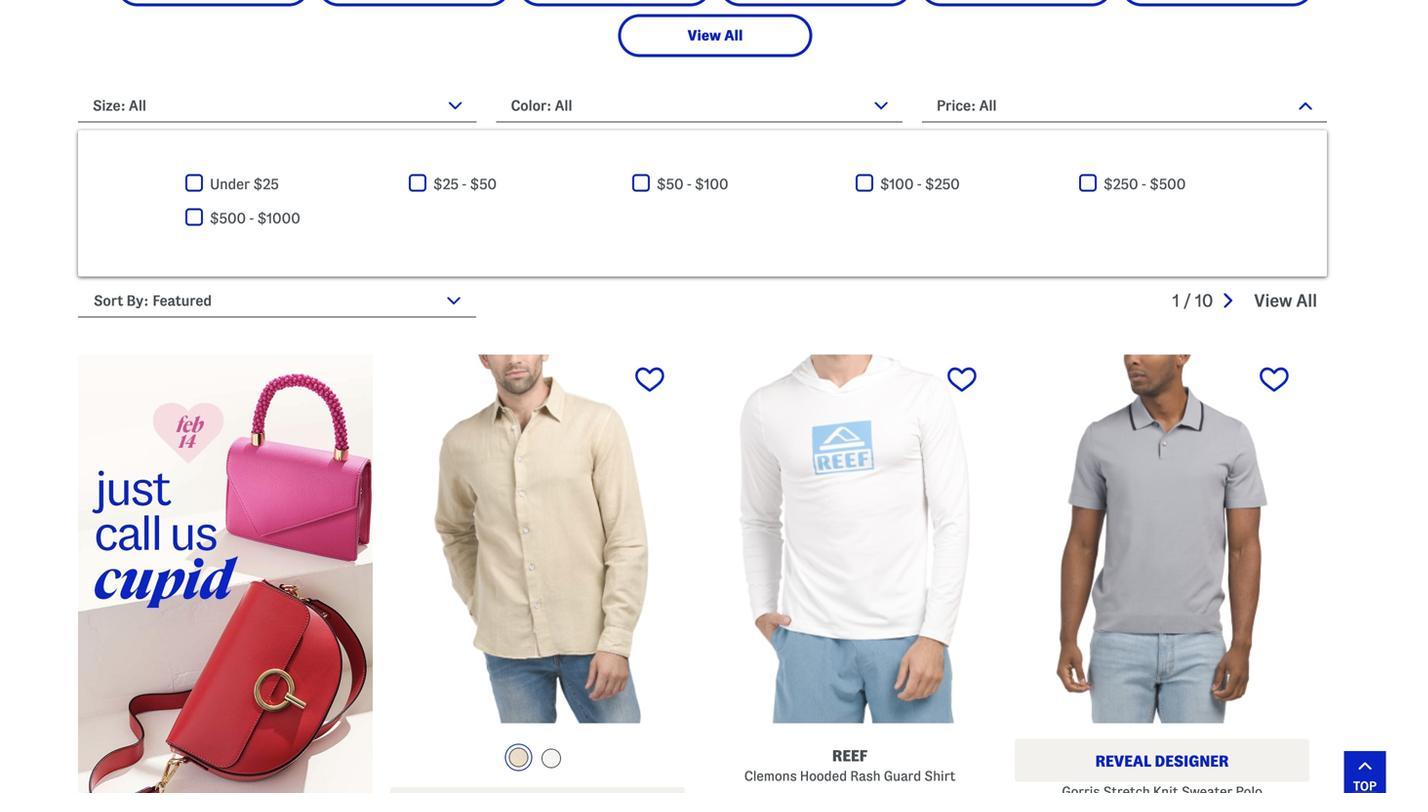 Task type: describe. For each thing, give the bounding box(es) containing it.
rash
[[850, 769, 881, 784]]

under $25
[[210, 176, 279, 192]]

reveal designer
[[1096, 753, 1229, 770]]

$500 - $1000
[[210, 210, 300, 226]]

$500 inside option
[[210, 210, 246, 226]]

size:
[[93, 98, 126, 114]]

$100 - $250 option
[[856, 174, 1079, 194]]

- for $500
[[249, 210, 254, 226]]

shirt
[[925, 769, 956, 784]]

all for price: all
[[979, 98, 997, 114]]

view all
[[688, 27, 743, 43]]

reef clemons hooded rash guard shirt
[[744, 748, 956, 784]]

$250 inside option
[[1104, 176, 1139, 192]]

list box containing under $25
[[171, 160, 1317, 247]]

view
[[1254, 291, 1293, 310]]

size: all
[[93, 98, 146, 114]]

navigation inside "product sorting" navigation
[[1173, 279, 1327, 324]]

by:
[[127, 293, 149, 309]]

color: all
[[511, 98, 572, 114]]

10
[[1195, 291, 1213, 310]]

1 $25 from the left
[[253, 176, 279, 192]]

- for $25
[[462, 176, 467, 192]]

$69.99 compare at              $140 element
[[390, 355, 685, 793]]

price:
[[937, 98, 976, 114]]

$500 - $1000 option
[[185, 208, 409, 228]]

color:
[[511, 98, 552, 114]]

$50 inside "option"
[[657, 176, 684, 192]]

$50 inside option
[[470, 176, 497, 192]]

all for color: all
[[555, 98, 572, 114]]

all for view all
[[724, 27, 743, 43]]

reveal designer link
[[1015, 739, 1310, 793]]

gorris stretch knit sweater polo image
[[1015, 355, 1310, 724]]

designer
[[1155, 753, 1229, 770]]

linen blend beach long sleeve shirt image
[[390, 355, 685, 724]]

$250 - $500 option
[[1079, 174, 1303, 194]]

valentine's day image
[[78, 355, 373, 793]]

$50 - $100 option
[[632, 174, 856, 194]]

under
[[210, 176, 250, 192]]

view all link
[[1254, 291, 1317, 310]]

khaki image
[[509, 748, 528, 768]]

$25 - $50
[[433, 176, 497, 192]]

$100 inside "option"
[[695, 176, 729, 192]]

/
[[1184, 291, 1191, 310]]



Task type: locate. For each thing, give the bounding box(es) containing it.
1 / 10
[[1173, 291, 1213, 310]]

all right the size:
[[129, 98, 146, 114]]

view all link
[[621, 17, 810, 54]]

0 horizontal spatial $50
[[470, 176, 497, 192]]

0 vertical spatial $500
[[1150, 176, 1186, 192]]

- inside $100 - $250 'option'
[[917, 176, 922, 192]]

0 horizontal spatial $500
[[210, 210, 246, 226]]

0 horizontal spatial $25
[[253, 176, 279, 192]]

1 horizontal spatial $25
[[433, 176, 459, 192]]

under $25 option
[[185, 174, 409, 194]]

guard
[[884, 769, 921, 784]]

$250 inside 'option'
[[925, 176, 960, 192]]

all
[[724, 27, 743, 43], [129, 98, 146, 114], [555, 98, 572, 114], [979, 98, 997, 114]]

$100 - $250
[[880, 176, 960, 192]]

reveal
[[1096, 753, 1152, 770]]

1 horizontal spatial $250
[[1104, 176, 1139, 192]]

reef clemons hooded rash guard shirt $19.99 compare at              $35 element
[[703, 355, 997, 793]]

clemons
[[744, 769, 797, 784]]

1 vertical spatial list box
[[505, 744, 570, 776]]

0 vertical spatial list box
[[171, 160, 1317, 247]]

$500
[[1150, 176, 1186, 192], [210, 210, 246, 226]]

0 horizontal spatial $250
[[925, 176, 960, 192]]

product sorting navigation
[[78, 279, 1327, 332]]

$1000
[[257, 210, 300, 226]]

-
[[462, 176, 467, 192], [687, 176, 692, 192], [917, 176, 922, 192], [1142, 176, 1147, 192], [249, 210, 254, 226]]

clemons hooded rash guard shirt image
[[703, 355, 997, 724]]

price: all
[[937, 98, 997, 114]]

1 horizontal spatial $100
[[880, 176, 914, 192]]

reef
[[832, 748, 868, 765]]

all right color:
[[555, 98, 572, 114]]

sort by: featured
[[94, 293, 212, 309]]

2 $250 from the left
[[1104, 176, 1139, 192]]

hooded
[[800, 769, 847, 784]]

1 $250 from the left
[[925, 176, 960, 192]]

1 $100 from the left
[[695, 176, 729, 192]]

$250
[[925, 176, 960, 192], [1104, 176, 1139, 192]]

2 $100 from the left
[[880, 176, 914, 192]]

- inside $50 - $100 "option"
[[687, 176, 692, 192]]

$500 inside option
[[1150, 176, 1186, 192]]

view
[[688, 27, 721, 43]]

navigation containing 1 / 10
[[1173, 279, 1327, 324]]

all right price: on the top right
[[979, 98, 997, 114]]

2 $25 from the left
[[433, 176, 459, 192]]

- inside $25 - $50 option
[[462, 176, 467, 192]]

reveal designer gorris stretch knit sweater polo $59.99 compare at              $120 element
[[1015, 355, 1310, 793]]

$100 inside 'option'
[[880, 176, 914, 192]]

1
[[1173, 291, 1180, 310]]

all
[[1297, 291, 1317, 310]]

featured
[[153, 293, 212, 309]]

sort
[[94, 293, 123, 309]]

all for size: all
[[129, 98, 146, 114]]

0 horizontal spatial $100
[[695, 176, 729, 192]]

list box
[[171, 160, 1317, 247], [505, 744, 570, 776]]

$100
[[695, 176, 729, 192], [880, 176, 914, 192]]

$50 - $100
[[657, 176, 729, 192]]

view all
[[1254, 291, 1317, 310]]

$25 - $50 option
[[409, 174, 632, 194]]

list box inside the $69.99 compare at              $140 element
[[505, 744, 570, 776]]

1 horizontal spatial $500
[[1150, 176, 1186, 192]]

$25
[[253, 176, 279, 192], [433, 176, 459, 192]]

1 horizontal spatial $50
[[657, 176, 684, 192]]

1 vertical spatial $500
[[210, 210, 246, 226]]

- inside $250 - $500 option
[[1142, 176, 1147, 192]]

- for $100
[[917, 176, 922, 192]]

- for $250
[[1142, 176, 1147, 192]]

2 $50 from the left
[[657, 176, 684, 192]]

$250 - $500
[[1104, 176, 1186, 192]]

$50
[[470, 176, 497, 192], [657, 176, 684, 192]]

navigation
[[1173, 279, 1327, 324]]

1 $50 from the left
[[470, 176, 497, 192]]

all right view
[[724, 27, 743, 43]]

- for $50
[[687, 176, 692, 192]]

- inside $500 - $1000 option
[[249, 210, 254, 226]]

product pagination menu bar
[[1173, 279, 1327, 324]]

marsh image
[[542, 749, 561, 769]]



Task type: vqa. For each thing, say whether or not it's contained in the screenshot.
$50 - $100 'Option'
yes



